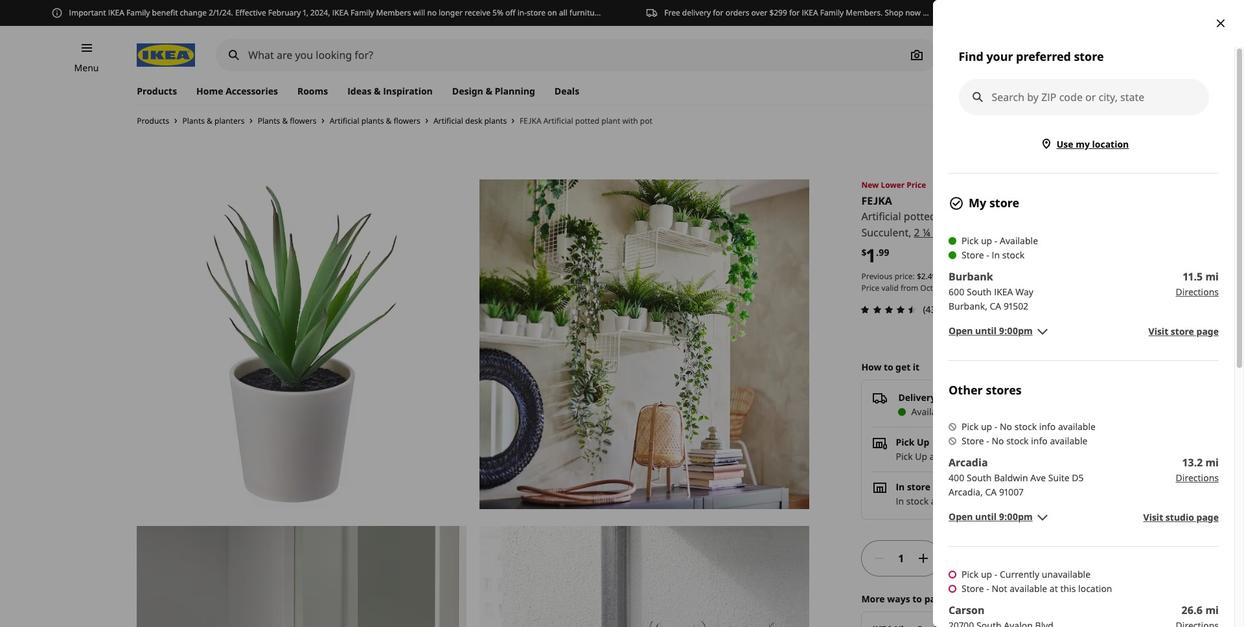 Task type: locate. For each thing, give the bounding box(es) containing it.
in inside dialog
[[992, 249, 1000, 261]]

burbank, down '400'
[[942, 495, 981, 507]]

ca inside 13.2 mi 400 south baldwin ave suite d5 arcadia, ca 91007
[[985, 486, 997, 498]]

0 horizontal spatial fejka
[[520, 115, 542, 126]]

rooms
[[297, 85, 328, 97]]

products down ikea logotype, go to start page
[[137, 85, 177, 97]]

plants
[[362, 116, 384, 127], [484, 116, 507, 127]]

1 vertical spatial page
[[1197, 511, 1219, 523]]

2 vertical spatial open
[[949, 511, 973, 523]]

plant left the pot
[[602, 115, 620, 126]]

burbank, inside pick up pick up at burbank, ca
[[941, 450, 980, 463]]

suite
[[1049, 472, 1070, 484]]

plants down home
[[182, 116, 205, 127]]

1 mi from the top
[[1206, 269, 1219, 284]]

fejka down new
[[862, 194, 892, 208]]

directions
[[1176, 286, 1219, 298], [1176, 472, 1219, 484]]

0 vertical spatial 2
[[914, 226, 920, 240]]

0 vertical spatial available
[[1000, 234, 1038, 247]]

1 horizontal spatial available
[[1000, 234, 1038, 247]]

price right lower
[[907, 180, 926, 191]]

open until 9:00pm button down 91502 at the top of the page
[[949, 324, 1050, 339]]

2 page from the top
[[1197, 511, 1219, 523]]

0 vertical spatial location
[[1092, 138, 1129, 150]]

at left arcadia,
[[931, 495, 940, 507]]

dialog containing find your preferred store
[[933, 0, 1244, 627]]

store for carson
[[962, 582, 984, 595]]

stock inside in store in stock at burbank, ca
[[907, 495, 929, 507]]

available inside delivery to 90210 available
[[912, 406, 950, 418]]

$
[[862, 246, 867, 259], [917, 271, 922, 282]]

burbank, ca button down '400'
[[942, 495, 995, 507]]

0 vertical spatial potted
[[575, 115, 600, 126]]

available inside dialog
[[1000, 234, 1038, 247]]

1 vertical spatial open
[[949, 324, 973, 337]]

open down 600
[[949, 324, 973, 337]]

to left other
[[938, 391, 948, 404]]

0 vertical spatial south
[[967, 286, 992, 298]]

2 vertical spatial in
[[896, 495, 904, 507]]

ikea inside 11.5 mi 600 south ikea way burbank, ca 91502
[[994, 286, 1013, 298]]

ideas & inspiration
[[348, 85, 433, 97]]

up up not
[[981, 568, 992, 581]]

ikea right $299 at the top of page
[[802, 7, 818, 18]]

mi inside 11.5 mi 600 south ikea way burbank, ca 91502
[[1206, 269, 1219, 284]]

pick up - available
[[962, 234, 1038, 247]]

stock down pick up - no stock info available
[[1007, 435, 1029, 447]]

now
[[906, 7, 921, 18]]

no
[[427, 7, 437, 18]]

it
[[913, 361, 920, 373]]

use my location button
[[1039, 136, 1129, 152]]

page for 13.2
[[1197, 511, 1219, 523]]

0 vertical spatial products link
[[137, 78, 187, 105]]

until for arcadia
[[976, 511, 997, 523]]

how to get it
[[862, 361, 920, 373]]

mi
[[1206, 269, 1219, 284], [1206, 455, 1219, 470], [1206, 603, 1219, 617]]

review: 4.6 out of 5 stars. total reviews: 43 image
[[858, 302, 921, 317]]

directions for 11.5
[[1176, 286, 1219, 298]]

1 vertical spatial $
[[917, 271, 922, 282]]

0 horizontal spatial .
[[876, 246, 879, 259]]

open until 9:00pm down 91007
[[949, 511, 1033, 523]]

1 page from the top
[[1197, 325, 1219, 337]]

& for planters
[[207, 116, 213, 127]]

pick up store - in stock
[[962, 234, 979, 247]]

0 vertical spatial open until 9:00pm button
[[949, 324, 1050, 339]]

no down pick up - no stock info available
[[992, 435, 1004, 447]]

0 horizontal spatial plant
[[602, 115, 620, 126]]

- left not
[[987, 582, 990, 595]]

1 vertical spatial products link
[[137, 116, 169, 127]]

open for arcadia
[[949, 511, 973, 523]]

artificial up succulent,
[[862, 209, 901, 224]]

stock up the store - no stock info available
[[1015, 420, 1037, 433]]

info down pick up - no stock info available
[[1031, 435, 1048, 447]]

2 vertical spatial at
[[1050, 582, 1058, 595]]

use my location
[[1057, 138, 1129, 150]]

$ left 99
[[862, 246, 867, 259]]

0 horizontal spatial price
[[862, 282, 880, 293]]

1 vertical spatial fejka
[[862, 194, 892, 208]]

5%
[[493, 7, 504, 18]]

burbank, inside 11.5 mi 600 south ikea way burbank, ca 91502
[[949, 300, 988, 312]]

plant left my
[[939, 209, 964, 224]]

to inside deliver to 90210
[[1159, 78, 1166, 88]]

open until 9:00pm for arcadia
[[949, 511, 1033, 523]]

1 south from the top
[[967, 286, 992, 298]]

ca inside in store in stock at burbank, ca
[[983, 495, 995, 507]]

- down pick up - available
[[987, 249, 990, 261]]

0 horizontal spatial more
[[668, 7, 687, 18]]

in stock at burbank, ca group
[[896, 495, 995, 507]]

1 vertical spatial .
[[926, 271, 928, 282]]

artificial inside "artificial potted plant with pot, indoor/outdoor succulent,"
[[862, 209, 901, 224]]

1 open until 9:00pm from the top
[[949, 324, 1033, 337]]

available for up
[[1000, 234, 1038, 247]]

members.
[[846, 7, 883, 18]]

1 flowers from the left
[[290, 116, 317, 127]]

90210 inside deliver to 90210
[[1133, 87, 1160, 99]]

3 mi from the top
[[1206, 603, 1219, 617]]

and
[[604, 7, 618, 18]]

1 directions from the top
[[1176, 286, 1219, 298]]

pick up pick up at burbank, ca
[[896, 436, 993, 463]]

burbank, up '400'
[[941, 450, 980, 463]]

open until 9:00pm
[[949, 324, 1033, 337], [949, 511, 1033, 523]]

1 products link from the top
[[137, 78, 187, 105]]

$ 1 . 99
[[862, 243, 890, 268]]

ave
[[1031, 472, 1046, 484]]

1 vertical spatial info
[[1031, 435, 1048, 447]]

burbank, ca button
[[941, 450, 993, 463], [942, 495, 995, 507]]

my
[[969, 195, 987, 211]]

pick up pick up pick up at burbank, ca
[[962, 420, 979, 433]]

mi for 13.2 mi
[[1206, 455, 1219, 470]]

& right ideas on the top left
[[374, 85, 381, 97]]

0 vertical spatial open until 9:00pm
[[949, 324, 1033, 337]]

south for burbank
[[967, 286, 992, 298]]

pay
[[925, 593, 941, 605]]

burbank, ca button up '400'
[[941, 450, 993, 463]]

store inside in store in stock at burbank, ca
[[907, 481, 931, 493]]

visit studio page
[[1144, 511, 1219, 523]]

directions link for 11.5
[[1100, 285, 1219, 299]]

1 horizontal spatial plant
[[939, 209, 964, 224]]

home
[[196, 85, 223, 97]]

at inside in store in stock at burbank, ca
[[931, 495, 940, 507]]

2 open until 9:00pm from the top
[[949, 511, 1033, 523]]

& down ideas & inspiration link
[[386, 116, 392, 127]]

90210 for delivery to
[[950, 391, 977, 404]]

south right 600
[[967, 286, 992, 298]]

plant
[[602, 115, 620, 126], [939, 209, 964, 224]]

1 plants from the left
[[362, 116, 384, 127]]

open for burbank
[[949, 324, 973, 337]]

- up store - in stock
[[995, 234, 998, 247]]

1 vertical spatial 2
[[922, 271, 926, 282]]

1 vertical spatial burbank,
[[941, 450, 980, 463]]

0 vertical spatial 90210
[[1133, 87, 1160, 99]]

mi right 13.2
[[1206, 455, 1219, 470]]

0 vertical spatial store
[[962, 249, 984, 261]]

2 products link from the top
[[137, 116, 169, 127]]

$ left 49
[[917, 271, 922, 282]]

.
[[876, 246, 879, 259], [926, 271, 928, 282]]

0 vertical spatial .
[[876, 246, 879, 259]]

available up d5
[[1050, 435, 1088, 447]]

stock left arcadia,
[[907, 495, 929, 507]]

600
[[949, 286, 965, 298]]

2 store from the top
[[962, 435, 984, 447]]

new
[[862, 180, 879, 191]]

0 horizontal spatial burbank
[[949, 269, 993, 284]]

more right learn on the right
[[668, 7, 687, 18]]

directions link down 13.2
[[1114, 471, 1219, 485]]

store right my
[[990, 195, 1020, 211]]

0 horizontal spatial available
[[912, 406, 950, 418]]

2 vertical spatial until
[[976, 511, 997, 523]]

0 vertical spatial plant
[[602, 115, 620, 126]]

south inside 11.5 mi 600 south ikea way burbank, ca 91502
[[967, 286, 992, 298]]

0 horizontal spatial family
[[126, 7, 150, 18]]

13.2
[[1183, 455, 1203, 470]]

0 horizontal spatial 90210
[[950, 391, 977, 404]]

(43) button
[[858, 302, 939, 317]]

1 vertical spatial more
[[862, 593, 885, 605]]

store
[[962, 249, 984, 261], [962, 435, 984, 447], [962, 582, 984, 595]]

at inside pick up pick up at burbank, ca
[[930, 450, 938, 463]]

1 vertical spatial until
[[976, 324, 997, 337]]

1 horizontal spatial potted
[[904, 209, 936, 224]]

in up quantity input value text box
[[896, 495, 904, 507]]

store right change
[[1124, 361, 1146, 373]]

1 vertical spatial price
[[862, 282, 880, 293]]

flowers down rooms link
[[290, 116, 317, 127]]

up down "other stores"
[[981, 420, 992, 433]]

0 vertical spatial $
[[862, 246, 867, 259]]

0 horizontal spatial for
[[713, 7, 724, 18]]

no up the store - no stock info available
[[1000, 420, 1012, 433]]

1 vertical spatial at
[[931, 495, 940, 507]]

south
[[967, 286, 992, 298], [967, 472, 992, 484]]

directions down 13.2
[[1176, 472, 1219, 484]]

menu
[[74, 62, 99, 74]]

ikea up 91502 at the top of the page
[[994, 286, 1013, 298]]

1 vertical spatial open until 9:00pm button
[[949, 510, 1050, 525]]

0 vertical spatial at
[[930, 450, 938, 463]]

2 vertical spatial 9:00pm
[[999, 511, 1033, 523]]

0 vertical spatial burbank,
[[949, 300, 988, 312]]

ikea
[[108, 7, 124, 18], [332, 7, 349, 18], [802, 7, 818, 18], [994, 286, 1013, 298]]

1 vertical spatial 9:00pm
[[999, 324, 1033, 337]]

more left ways
[[862, 593, 885, 605]]

1 plants from the left
[[182, 116, 205, 127]]

artificial for artificial potted plant with pot, indoor/outdoor succulent,
[[862, 209, 901, 224]]

plants right the desk
[[484, 116, 507, 127]]

0 horizontal spatial plants
[[362, 116, 384, 127]]

stock for store - no stock info available
[[1007, 435, 1029, 447]]

0 vertical spatial up
[[917, 436, 930, 448]]

1 vertical spatial south
[[967, 472, 992, 484]]

1 vertical spatial burbank, ca button
[[942, 495, 995, 507]]

up up in store in stock at burbank, ca in the right bottom of the page
[[915, 450, 928, 463]]

0 horizontal spatial $
[[862, 246, 867, 259]]

2 plants from the left
[[258, 116, 280, 127]]

3 store from the top
[[962, 582, 984, 595]]

9:00pm left deliver
[[1077, 78, 1102, 88]]

in up "in stock at burbank, ca" group
[[896, 481, 905, 493]]

for right $299 at the top of page
[[789, 7, 800, 18]]

0 vertical spatial burbank, ca button
[[941, 450, 993, 463]]

open until 9:00pm for burbank
[[949, 324, 1033, 337]]

burbank up 600
[[949, 269, 993, 284]]

1 horizontal spatial 2
[[922, 271, 926, 282]]

pick for burbank
[[962, 234, 979, 247]]

mi right 26.6
[[1206, 603, 1219, 617]]

store for in store in stock at burbank, ca
[[907, 481, 931, 493]]

None search field
[[216, 39, 938, 71]]

0 vertical spatial fejka
[[520, 115, 542, 126]]

at left this
[[1050, 582, 1058, 595]]

way
[[1016, 286, 1034, 298]]

with left the pot
[[622, 115, 638, 126]]

1 open until 9:00pm button from the top
[[949, 324, 1050, 339]]

design
[[452, 85, 483, 97]]

1 vertical spatial visit
[[1144, 511, 1164, 523]]

open until 9:00pm button for burbank
[[949, 324, 1050, 339]]

1 horizontal spatial flowers
[[394, 116, 420, 127]]

page right the studio
[[1197, 511, 1219, 523]]

accessories
[[226, 85, 278, 97]]

location
[[1092, 138, 1129, 150], [1079, 582, 1113, 595]]

1 vertical spatial open until 9:00pm
[[949, 511, 1033, 523]]

page
[[1197, 325, 1219, 337], [1197, 511, 1219, 523]]

at for pick up at
[[930, 450, 938, 463]]

1 vertical spatial products
[[137, 116, 169, 127]]

2 vertical spatial mi
[[1206, 603, 1219, 617]]

1 horizontal spatial plants
[[258, 116, 280, 127]]

products
[[137, 85, 177, 97], [137, 116, 169, 127]]

artificial plants & flowers
[[330, 116, 420, 127]]

available up 13.2 mi 400 south baldwin ave suite d5 arcadia, ca 91007
[[1058, 420, 1096, 433]]

artificial down ideas on the top left
[[330, 116, 360, 127]]

2 inside previous price: $ 2 . 49 price valid from oct 31, 2023
[[922, 271, 926, 282]]

2023
[[947, 282, 965, 293]]

in down pick up - available
[[992, 249, 1000, 261]]

90210 inside delivery to 90210 available
[[950, 391, 977, 404]]

& left planters
[[207, 116, 213, 127]]

at left arcadia
[[930, 450, 938, 463]]

plants & planters
[[182, 116, 245, 127]]

9:00pm down 91502 at the top of the page
[[999, 324, 1033, 337]]

up up pick up at burbank, ca group
[[917, 436, 930, 448]]

directions down 11.5
[[1176, 286, 1219, 298]]

pick for carson
[[962, 568, 979, 581]]

ikea right important
[[108, 7, 124, 18]]

1 horizontal spatial family
[[351, 7, 374, 18]]

0 vertical spatial 9:00pm
[[1077, 78, 1102, 88]]

0 vertical spatial directions link
[[1100, 285, 1219, 299]]

to for how
[[884, 361, 893, 373]]

store down 11.5
[[1171, 325, 1194, 337]]

family left members
[[351, 7, 374, 18]]

valid
[[882, 282, 899, 293]]

open until 9:00pm button down 91007
[[949, 510, 1050, 525]]

store up arcadia
[[962, 435, 984, 447]]

to inside delivery to 90210 available
[[938, 391, 948, 404]]

south inside 13.2 mi 400 south baldwin ave suite d5 arcadia, ca 91007
[[967, 472, 992, 484]]

0 vertical spatial directions
[[1176, 286, 1219, 298]]

fejka down planning
[[520, 115, 542, 126]]

directions link
[[1100, 285, 1219, 299], [1114, 471, 1219, 485]]

burbank, inside in store in stock at burbank, ca
[[942, 495, 981, 507]]

0 horizontal spatial plants
[[182, 116, 205, 127]]

0 horizontal spatial 2
[[914, 226, 920, 240]]

1 vertical spatial plant
[[939, 209, 964, 224]]

in-
[[518, 7, 527, 18]]

info
[[1039, 420, 1056, 433], [1031, 435, 1048, 447]]

pick up at burbank, ca group
[[896, 450, 993, 463]]

important
[[69, 7, 106, 18]]

price down previous
[[862, 282, 880, 293]]

0 vertical spatial more
[[668, 7, 687, 18]]

2 ¼ "
[[914, 226, 937, 240]]

- up arcadia
[[987, 435, 990, 447]]

pick up in store in stock at burbank, ca in the right bottom of the page
[[896, 450, 913, 463]]

pick up carson
[[962, 568, 979, 581]]

burbank, down 600
[[949, 300, 988, 312]]

plant inside "artificial potted plant with pot, indoor/outdoor succulent,"
[[939, 209, 964, 224]]

1 vertical spatial directions
[[1176, 472, 1219, 484]]

open until 9:00pm button
[[949, 324, 1050, 339], [949, 510, 1050, 525]]

1 vertical spatial directions link
[[1114, 471, 1219, 485]]

furniture
[[570, 7, 602, 18]]

1 horizontal spatial .
[[926, 271, 928, 282]]

1 horizontal spatial more
[[862, 593, 885, 605]]

1 horizontal spatial 90210
[[1133, 87, 1160, 99]]

0 vertical spatial page
[[1197, 325, 1219, 337]]

0 vertical spatial products
[[137, 85, 177, 97]]

deals
[[555, 85, 580, 97]]

for left orders
[[713, 7, 724, 18]]

2 left 49
[[922, 271, 926, 282]]

potted up 2 ¼ " at the right top of the page
[[904, 209, 936, 224]]

1 for from the left
[[713, 7, 724, 18]]

1 store from the top
[[962, 249, 984, 261]]

store down "artificial potted plant with pot, indoor/outdoor succulent,"
[[962, 249, 984, 261]]

1 vertical spatial 90210
[[950, 391, 977, 404]]

menu button
[[74, 61, 99, 75]]

members
[[376, 7, 411, 18]]

2 south from the top
[[967, 472, 992, 484]]

potted down deals link
[[575, 115, 600, 126]]

location right this
[[1079, 582, 1113, 595]]

info up the store - no stock info available
[[1039, 420, 1056, 433]]

design & planning
[[452, 85, 535, 97]]

26.6
[[1182, 603, 1203, 617]]

1 vertical spatial burbank
[[949, 269, 993, 284]]

planning
[[495, 85, 535, 97]]

1 vertical spatial available
[[912, 406, 950, 418]]

burbank inside dialog
[[949, 269, 993, 284]]

change store
[[1089, 361, 1146, 373]]

11.5
[[1184, 269, 1203, 284]]

store up "in stock at burbank, ca" group
[[907, 481, 931, 493]]

1 vertical spatial up
[[915, 450, 928, 463]]

all
[[559, 7, 568, 18]]

fejka artificial potted plant with pot
[[520, 115, 653, 126]]

0 vertical spatial price
[[907, 180, 926, 191]]

home accessories link
[[187, 78, 288, 105]]

burbank inside "open until 9:00pm burbank"
[[1040, 87, 1079, 99]]

2 mi from the top
[[1206, 455, 1219, 470]]

49
[[928, 271, 937, 282]]

price inside previous price: $ 2 . 49 price valid from oct 31, 2023
[[862, 282, 880, 293]]

open down preferred
[[1040, 78, 1058, 88]]

2 open until 9:00pm button from the top
[[949, 510, 1050, 525]]

ca
[[990, 300, 1002, 312], [982, 450, 993, 463], [985, 486, 997, 498], [983, 495, 995, 507]]

0 horizontal spatial with
[[622, 115, 638, 126]]

open down "in stock at burbank, ca" group
[[949, 511, 973, 523]]

0 vertical spatial mi
[[1206, 269, 1219, 284]]

mi inside 13.2 mi 400 south baldwin ave suite d5 arcadia, ca 91007
[[1206, 455, 1219, 470]]

south down arcadia
[[967, 472, 992, 484]]

1 vertical spatial potted
[[904, 209, 936, 224]]

store up carson
[[962, 582, 984, 595]]

1 family from the left
[[126, 7, 150, 18]]

0 horizontal spatial flowers
[[290, 116, 317, 127]]

burbank, ca button for in stock at
[[942, 495, 995, 507]]

available down delivery
[[912, 406, 950, 418]]

& right design
[[486, 85, 493, 97]]

burbank, for in store in stock at burbank, ca
[[942, 495, 981, 507]]

from
[[901, 282, 919, 293]]

no
[[1000, 420, 1012, 433], [992, 435, 1004, 447]]

fejka artificial potted plant with pot, indoor/outdoor succulent, 2 ¼ " image
[[137, 180, 467, 509], [480, 180, 810, 509], [137, 526, 467, 627], [480, 526, 810, 627]]

fejka for fejka artificial potted plant with pot
[[520, 115, 542, 126]]

family left members.
[[820, 7, 844, 18]]

1 vertical spatial store
[[962, 435, 984, 447]]

pick up - currently unavailable
[[962, 568, 1091, 581]]

"
[[933, 226, 937, 240]]

hej!
[[979, 48, 996, 61]]

dialog
[[933, 0, 1244, 627]]

mi right 11.5
[[1206, 269, 1219, 284]]

to right deliver
[[1159, 78, 1166, 88]]

products link for home accessories link
[[137, 78, 187, 105]]

page down 11.5
[[1197, 325, 1219, 337]]

plants for plants & planters
[[182, 116, 205, 127]]

to for delivery
[[938, 391, 948, 404]]

0 vertical spatial burbank
[[1040, 87, 1079, 99]]

artificial
[[544, 115, 573, 126], [330, 116, 360, 127], [434, 116, 463, 127], [862, 209, 901, 224]]

with left pot, at right
[[967, 209, 988, 224]]

south for arcadia
[[967, 472, 992, 484]]

2 directions from the top
[[1176, 472, 1219, 484]]

open until 9:00pm down 91502 at the top of the page
[[949, 324, 1033, 337]]

plants for plants & flowers
[[258, 116, 280, 127]]

in store in stock at burbank, ca
[[896, 481, 995, 507]]

find your preferred store
[[959, 49, 1104, 64]]

0 vertical spatial open
[[1040, 78, 1058, 88]]

receive
[[465, 7, 491, 18]]

burbank, for pick up pick up at burbank, ca
[[941, 450, 980, 463]]

with inside "artificial potted plant with pot, indoor/outdoor succulent,"
[[967, 209, 988, 224]]

0 vertical spatial available
[[1058, 420, 1096, 433]]

store for burbank
[[962, 249, 984, 261]]

1 horizontal spatial fejka
[[862, 194, 892, 208]]

2 vertical spatial burbank,
[[942, 495, 981, 507]]



Task type: describe. For each thing, give the bounding box(es) containing it.
$ inside previous price: $ 2 . 49 price valid from oct 31, 2023
[[917, 271, 922, 282]]

potted inside "artificial potted plant with pot, indoor/outdoor succulent,"
[[904, 209, 936, 224]]

fejka for fejka
[[862, 194, 892, 208]]

more ways to pay
[[862, 593, 941, 605]]

ways
[[887, 593, 910, 605]]

feb
[[955, 7, 968, 18]]

90210 for deliver to
[[1133, 87, 1160, 99]]

artificial potted plant with pot, indoor/outdoor succulent,
[[862, 209, 1088, 240]]

2/1/24.
[[209, 7, 233, 18]]

at for in stock at
[[931, 495, 940, 507]]

1,
[[303, 7, 309, 18]]

hej! log in or sign up
[[979, 48, 1070, 61]]

ideas & inspiration link
[[338, 78, 443, 105]]

store - in stock
[[962, 249, 1025, 261]]

stock for store - in stock
[[1002, 249, 1025, 261]]

indoor/outdoor
[[1012, 209, 1088, 224]]

visit store page
[[1149, 325, 1219, 337]]

in for store
[[896, 495, 904, 507]]

- up the store - no stock info available
[[995, 420, 998, 433]]

this
[[1061, 582, 1076, 595]]

location inside button
[[1092, 138, 1129, 150]]

find
[[959, 49, 984, 64]]

not
[[992, 582, 1008, 595]]

store - not available at this location
[[962, 582, 1113, 595]]

burbank, ca button for pick up at
[[941, 450, 993, 463]]

on
[[548, 7, 557, 18]]

store for arcadia
[[962, 435, 984, 447]]

(43)
[[923, 303, 939, 316]]

free delivery for orders over $299 for ikea family members. shop now through feb 3
[[664, 7, 975, 18]]

1 products from the top
[[137, 85, 177, 97]]

price:
[[895, 271, 915, 282]]

delivery to 90210 available
[[899, 391, 977, 418]]

baldwin
[[994, 472, 1028, 484]]

to left pay
[[913, 593, 922, 605]]

artificial for artificial plants & flowers
[[330, 116, 360, 127]]

Quantity input value text field
[[893, 540, 911, 577]]

pick for arcadia
[[962, 420, 979, 433]]

effective
[[235, 7, 266, 18]]

studio
[[1166, 511, 1194, 523]]

2 products from the top
[[137, 116, 169, 127]]

new lower price
[[862, 180, 926, 191]]

rooms link
[[288, 78, 338, 105]]

1 horizontal spatial price
[[907, 180, 926, 191]]

currently
[[1000, 568, 1040, 581]]

change
[[180, 7, 207, 18]]

page for 11.5
[[1197, 325, 1219, 337]]

3 family from the left
[[820, 7, 844, 18]]

other
[[949, 382, 983, 398]]

up right sign
[[1059, 48, 1070, 61]]

11.5 mi 600 south ikea way burbank, ca 91502
[[949, 269, 1219, 312]]

2 vertical spatial available
[[1010, 582, 1048, 595]]

0 vertical spatial no
[[1000, 420, 1012, 433]]

plants & flowers
[[258, 116, 317, 127]]

artificial desk plants link
[[434, 116, 509, 127]]

my
[[1076, 138, 1090, 150]]

carson
[[949, 603, 985, 617]]

up for arcadia
[[981, 420, 992, 433]]

ideas
[[348, 85, 372, 97]]

log
[[998, 48, 1014, 61]]

2 flowers from the left
[[394, 116, 420, 127]]

ca inside 11.5 mi 600 south ikea way burbank, ca 91502
[[990, 300, 1002, 312]]

2 for from the left
[[789, 7, 800, 18]]

arcadia,
[[949, 486, 983, 498]]

plants & planters link
[[182, 116, 245, 127]]

. inside $ 1 . 99
[[876, 246, 879, 259]]

open until 9:00pm burbank
[[1040, 78, 1102, 99]]

99
[[879, 246, 890, 259]]

ikea right "2024,"
[[332, 7, 349, 18]]

home accessories
[[196, 85, 278, 97]]

directions link for 13.2
[[1114, 471, 1219, 485]]

visit store page link
[[1149, 324, 1219, 339]]

products link for plants & planters link
[[137, 116, 169, 127]]

longer
[[439, 7, 463, 18]]

91502
[[1004, 300, 1029, 312]]

change
[[1089, 361, 1122, 373]]

store for visit store page
[[1171, 325, 1194, 337]]

store for my store
[[990, 195, 1020, 211]]

¼
[[923, 226, 930, 240]]

mi for 11.5 mi
[[1206, 269, 1219, 284]]

or
[[1027, 48, 1036, 61]]

91007
[[999, 486, 1024, 498]]

off
[[506, 7, 516, 18]]

up for carson
[[981, 568, 992, 581]]

up for burbank
[[981, 234, 992, 247]]

& for planning
[[486, 85, 493, 97]]

Search by ZIP code or city, state search field
[[961, 81, 1207, 113]]

use
[[1057, 138, 1074, 150]]

$299
[[770, 7, 787, 18]]

visit for 11.5
[[1149, 325, 1169, 337]]

& for inspiration
[[374, 85, 381, 97]]

until for burbank
[[976, 324, 997, 337]]

artificial for artificial desk plants
[[434, 116, 463, 127]]

over
[[752, 7, 768, 18]]

at inside dialog
[[1050, 582, 1058, 595]]

pick up pick up at burbank, ca group
[[896, 436, 915, 448]]

1 vertical spatial no
[[992, 435, 1004, 447]]

other stores
[[949, 382, 1022, 398]]

free
[[664, 7, 680, 18]]

visit for 13.2
[[1144, 511, 1164, 523]]

9:00pm inside "open until 9:00pm burbank"
[[1077, 78, 1102, 88]]

pot,
[[991, 209, 1010, 224]]

pot
[[640, 115, 653, 126]]

0 horizontal spatial potted
[[575, 115, 600, 126]]

2 ¼ " button
[[914, 225, 937, 241]]

1 vertical spatial available
[[1050, 435, 1088, 447]]

artificial plants & flowers link
[[330, 116, 420, 127]]

artificial desk plants
[[434, 116, 507, 127]]

deliver
[[1133, 78, 1157, 88]]

deliver to 90210
[[1133, 78, 1166, 99]]

- up not
[[995, 568, 998, 581]]

ikea logotype, go to start page image
[[137, 43, 195, 67]]

available for to
[[912, 406, 950, 418]]

oct
[[921, 282, 933, 293]]

store up "open until 9:00pm burbank"
[[1074, 49, 1104, 64]]

9:00pm for arcadia
[[999, 511, 1033, 523]]

open inside "open until 9:00pm burbank"
[[1040, 78, 1058, 88]]

2 inside button
[[914, 226, 920, 240]]

open until 9:00pm button for arcadia
[[949, 510, 1050, 525]]

visit studio page link
[[1144, 511, 1219, 525]]

benefit
[[152, 7, 178, 18]]

0 vertical spatial info
[[1039, 420, 1056, 433]]

until inside "open until 9:00pm burbank"
[[1060, 78, 1075, 88]]

important ikea family benefit change 2/1/24. effective february 1, 2024, ikea family members will no longer receive 5% off in-store on all furniture and décor. learn more
[[69, 7, 687, 18]]

hej! log in or sign up link
[[943, 42, 1085, 68]]

. inside previous price: $ 2 . 49 price valid from oct 31, 2023
[[926, 271, 928, 282]]

400
[[949, 472, 965, 484]]

2 family from the left
[[351, 7, 374, 18]]

arcadia
[[949, 455, 988, 470]]

in
[[1016, 48, 1024, 61]]

free delivery for orders over $299 for ikea family members. shop now through feb 3 link
[[646, 7, 975, 19]]

to for deliver
[[1159, 78, 1166, 88]]

directions for 13.2
[[1176, 472, 1219, 484]]

store for change store
[[1124, 361, 1146, 373]]

2 plants from the left
[[484, 116, 507, 127]]

store - no stock info available
[[962, 435, 1088, 447]]

shop
[[885, 7, 904, 18]]

stock for in store in stock at burbank, ca
[[907, 495, 929, 507]]

$ inside $ 1 . 99
[[862, 246, 867, 259]]

stores
[[986, 382, 1022, 398]]

& for flowers
[[282, 116, 288, 127]]

planters
[[215, 116, 245, 127]]

1 vertical spatial in
[[896, 481, 905, 493]]

february
[[268, 7, 301, 18]]

ca inside pick up pick up at burbank, ca
[[982, 450, 993, 463]]

9:00pm for burbank
[[999, 324, 1033, 337]]

artificial down deals link
[[544, 115, 573, 126]]

in for -
[[992, 249, 1000, 261]]

delivery
[[899, 391, 936, 404]]

store left on
[[527, 7, 546, 18]]

1 vertical spatial location
[[1079, 582, 1113, 595]]



Task type: vqa. For each thing, say whether or not it's contained in the screenshot.
the rightmost Available
yes



